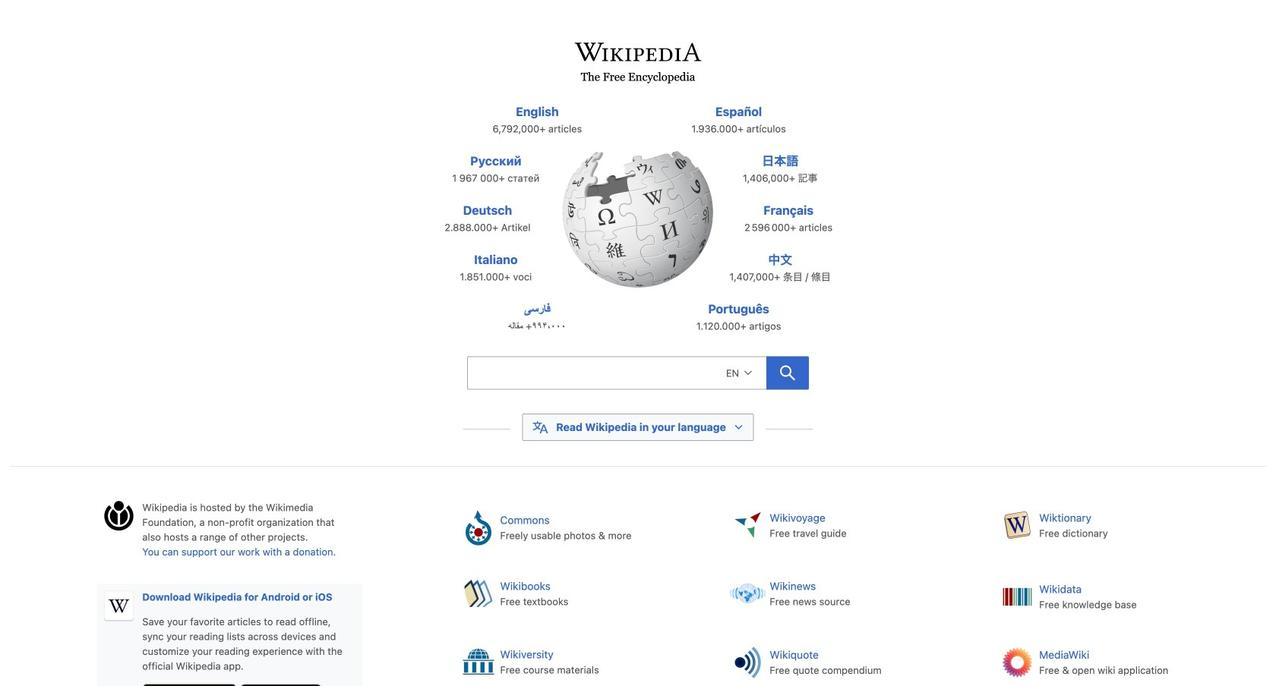 Task type: describe. For each thing, give the bounding box(es) containing it.
other projects element
[[450, 501, 1267, 687]]



Task type: locate. For each thing, give the bounding box(es) containing it.
None search field
[[467, 357, 767, 390]]

top languages element
[[428, 103, 848, 350]]

None search field
[[433, 353, 843, 399]]



